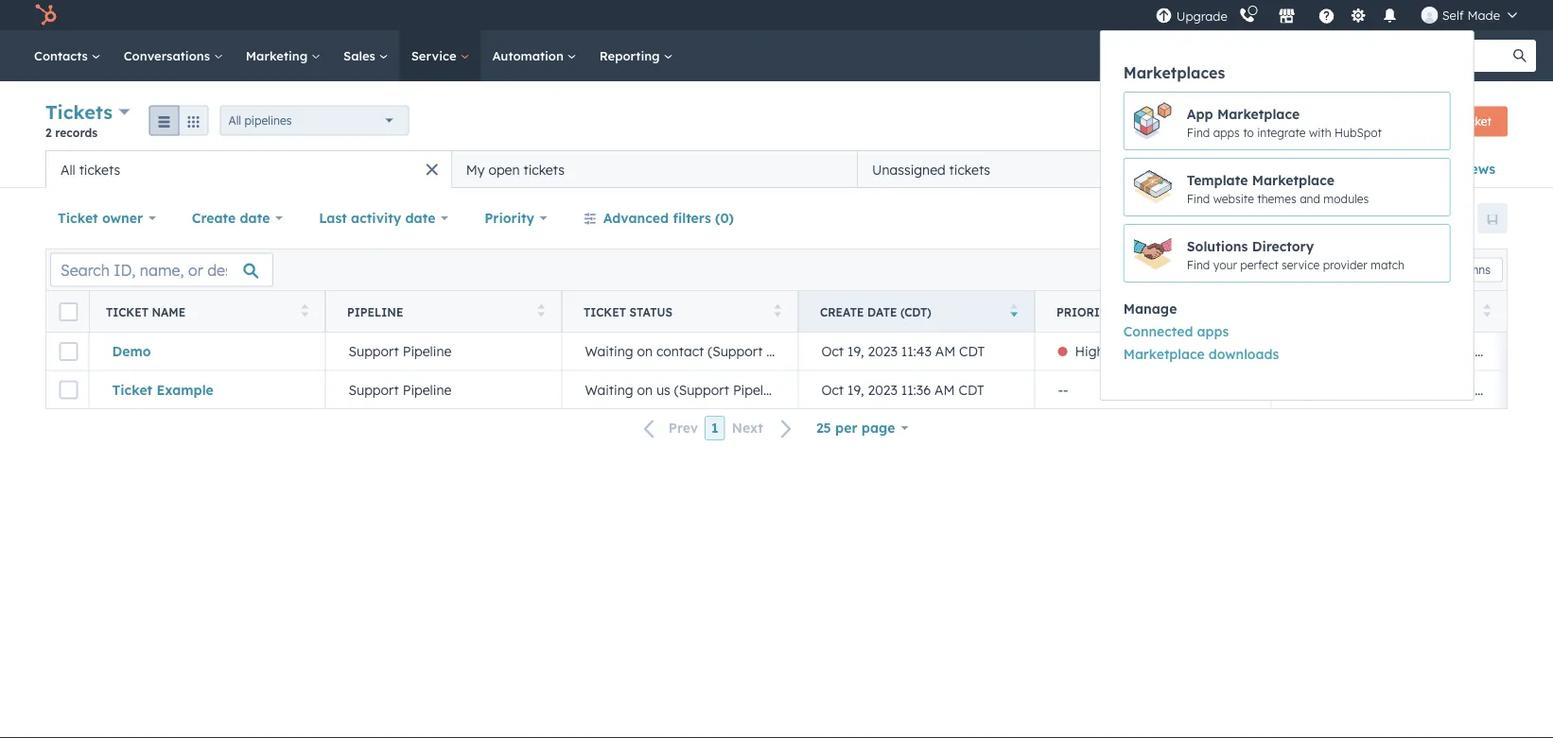 Task type: vqa. For each thing, say whether or not it's contained in the screenshot.
1st Support from the bottom of the page
yes



Task type: locate. For each thing, give the bounding box(es) containing it.
25 per page
[[816, 420, 895, 437]]

date down all tickets button
[[240, 210, 270, 227]]

tickets button
[[45, 98, 130, 126]]

solutions directory find your perfect service provider match
[[1187, 238, 1405, 272]]

3 tickets from the left
[[949, 161, 990, 178]]

actions
[[1247, 114, 1287, 129]]

template
[[1187, 172, 1248, 189]]

am right the 11:43
[[935, 343, 955, 360]]

1 anderson from the top
[[1364, 343, 1423, 360]]

(support right us
[[674, 382, 729, 398]]

1 vertical spatial pipeline)
[[733, 382, 786, 398]]

marketplace down connected
[[1123, 346, 1205, 363]]

tickets down records
[[79, 161, 120, 178]]

ticket down demo
[[112, 382, 152, 398]]

owner
[[102, 210, 143, 227]]

(support inside button
[[674, 382, 729, 398]]

1 vertical spatial support
[[349, 382, 399, 398]]

1 ruby from the top
[[1328, 343, 1360, 360]]

waiting down the ticket status at the left top
[[585, 343, 633, 360]]

2 support pipeline from the top
[[349, 382, 451, 398]]

tickets right open
[[523, 161, 565, 178]]

date inside "create date" popup button
[[240, 210, 270, 227]]

marketplace downloads link
[[1123, 343, 1451, 366]]

2 oct from the top
[[821, 382, 844, 398]]

3 find from the top
[[1187, 258, 1210, 272]]

marketplace inside app marketplace find apps to integrate with hubspot
[[1217, 106, 1300, 122]]

support
[[349, 343, 399, 360], [349, 382, 399, 398]]

oct 19, 2023 11:43 am cdt button
[[798, 333, 1035, 371]]

contacts link
[[23, 30, 112, 81]]

1 horizontal spatial press to sort. image
[[538, 304, 545, 317]]

marketplace inside manage connected apps marketplace downloads
[[1123, 346, 1205, 363]]

export
[[1351, 263, 1386, 277]]

oct
[[821, 343, 844, 360], [821, 382, 844, 398]]

oct up the 25 on the right of page
[[821, 382, 844, 398]]

view
[[1334, 161, 1365, 177]]

oct 19, 2023 11:36 am cdt button
[[798, 371, 1035, 409]]

pipeline for waiting on us (support pipeline)
[[403, 382, 451, 398]]

pipeline
[[347, 305, 403, 319], [403, 343, 451, 360], [403, 382, 451, 398]]

1 press to sort. element from the left
[[301, 304, 308, 320]]

create left ticket
[[1423, 114, 1459, 129]]

1 horizontal spatial priority
[[1056, 305, 1114, 319]]

1 vertical spatial ruby
[[1328, 382, 1360, 398]]

3 press to sort. element from the left
[[774, 304, 781, 320]]

export button
[[1338, 258, 1399, 282]]

find down app
[[1187, 125, 1210, 139]]

1 vertical spatial am
[[935, 382, 955, 398]]

1 vertical spatial on
[[637, 382, 653, 398]]

advanced filters (0) button
[[571, 200, 746, 237]]

1 on from the top
[[637, 343, 653, 360]]

support for demo
[[349, 343, 399, 360]]

pipeline) inside button
[[733, 382, 786, 398]]

find
[[1187, 125, 1210, 139], [1187, 191, 1210, 206], [1187, 258, 1210, 272]]

1 vertical spatial oct
[[821, 382, 844, 398]]

0 vertical spatial (rubyanndersson@gm
[[1426, 343, 1553, 360]]

notifications image
[[1382, 9, 1399, 26]]

app
[[1187, 106, 1213, 122]]

find inside solutions directory find your perfect service provider match
[[1187, 258, 1210, 272]]

press to sort. image for pipeline
[[538, 304, 545, 317]]

press to sort. element
[[301, 304, 308, 320], [538, 304, 545, 320], [774, 304, 781, 320], [1484, 304, 1491, 320]]

find down template
[[1187, 191, 1210, 206]]

all tickets
[[61, 161, 120, 178]]

group inside tickets 'banner'
[[149, 105, 209, 136]]

2 support from the top
[[349, 382, 399, 398]]

ruby down export
[[1328, 343, 1360, 360]]

support pipeline for waiting on us (support pipeline)
[[349, 382, 451, 398]]

find down solutions
[[1187, 258, 1210, 272]]

all tickets button
[[45, 150, 451, 188]]

find inside app marketplace find apps to integrate with hubspot
[[1187, 125, 1210, 139]]

1 marketplaces menu from the top
[[1100, 0, 1530, 401]]

1 vertical spatial create
[[192, 210, 236, 227]]

1 support pipeline button from the top
[[325, 333, 562, 371]]

ticket owner button
[[45, 200, 168, 237]]

0 horizontal spatial press to sort. image
[[301, 304, 308, 317]]

create ticket button
[[1407, 106, 1508, 137]]

0 horizontal spatial create
[[192, 210, 236, 227]]

import
[[1342, 114, 1380, 129]]

2 press to sort. image from the left
[[538, 304, 545, 317]]

hubspot
[[1335, 125, 1382, 139]]

ruby anderson (rubyanndersson@gm button for oct 19, 2023 11:36 am cdt
[[1271, 371, 1553, 409]]

all left the "views"
[[1438, 161, 1454, 177]]

2023 left "11:36"
[[868, 382, 897, 398]]

support pipeline for waiting on contact (support pipeline)
[[349, 343, 451, 360]]

ticket name
[[106, 305, 186, 319]]

0 vertical spatial (support
[[708, 343, 763, 360]]

unassigned tickets
[[872, 161, 990, 178]]

marketplace for template marketplace
[[1252, 172, 1335, 189]]

1 vertical spatial priority
[[1056, 305, 1114, 319]]

all for all pipelines
[[228, 113, 241, 128]]

0 vertical spatial marketplace
[[1217, 106, 1300, 122]]

25 per page button
[[804, 410, 921, 447]]

0 vertical spatial on
[[637, 343, 653, 360]]

(support right contact
[[708, 343, 763, 360]]

2 (rubyanndersson@gm from the top
[[1426, 382, 1553, 398]]

2 vertical spatial pipeline
[[403, 382, 451, 398]]

marketplaces menu item
[[1100, 0, 1474, 401]]

0 vertical spatial priority
[[484, 210, 534, 227]]

marketplace up 'to'
[[1217, 106, 1300, 122]]

add view (3/5)
[[1304, 161, 1402, 177]]

am
[[935, 343, 955, 360], [935, 382, 955, 398]]

tickets right the unassigned
[[949, 161, 990, 178]]

waiting left us
[[585, 382, 633, 398]]

open
[[488, 161, 520, 178]]

0 vertical spatial ruby
[[1328, 343, 1360, 360]]

2 ruby anderson (rubyanndersson@gm from the top
[[1328, 382, 1553, 398]]

date left (cdt)
[[867, 305, 897, 319]]

next button
[[725, 416, 804, 441]]

(3/5)
[[1369, 161, 1402, 177]]

0 vertical spatial pipeline
[[347, 305, 403, 319]]

ticket owner
[[58, 210, 143, 227]]

19, down create date (cdt)
[[847, 343, 864, 360]]

date right activity
[[405, 210, 435, 227]]

upgrade
[[1176, 9, 1227, 24]]

cdt right the 11:43
[[959, 343, 985, 360]]

2 ruby anderson (rubyanndersson@gm button from the top
[[1271, 371, 1553, 409]]

create inside popup button
[[192, 210, 236, 227]]

calling icon image
[[1239, 7, 1256, 24]]

1 tickets from the left
[[79, 161, 120, 178]]

priority down open
[[484, 210, 534, 227]]

provider
[[1323, 258, 1367, 272]]

1 vertical spatial (support
[[674, 382, 729, 398]]

create up waiting on contact (support pipeline) oct 19, 2023 11:43 am cdt
[[820, 305, 864, 319]]

priority up the high
[[1056, 305, 1114, 319]]

cdt inside button
[[959, 382, 984, 398]]

date for create date (cdt)
[[867, 305, 897, 319]]

tickets banner
[[45, 98, 1508, 150]]

waiting for waiting on us (support pipeline)
[[585, 382, 633, 398]]

1 vertical spatial (rubyanndersson@gm
[[1426, 382, 1553, 398]]

1 support from the top
[[349, 343, 399, 360]]

your
[[1213, 258, 1237, 272]]

on for contact
[[637, 343, 653, 360]]

waiting
[[585, 343, 633, 360], [585, 382, 633, 398]]

2 press to sort. element from the left
[[538, 304, 545, 320]]

waiting for waiting on contact (support pipeline) oct 19, 2023 11:43 am cdt
[[585, 343, 633, 360]]

1 horizontal spatial create
[[820, 305, 864, 319]]

on left us
[[637, 382, 653, 398]]

on left contact
[[637, 343, 653, 360]]

2 anderson from the top
[[1364, 382, 1423, 398]]

support pipeline
[[349, 343, 451, 360], [349, 382, 451, 398]]

1 vertical spatial 19,
[[847, 382, 864, 398]]

all inside popup button
[[228, 113, 241, 128]]

marketplace
[[1217, 106, 1300, 122], [1252, 172, 1335, 189], [1123, 346, 1205, 363]]

downloads
[[1209, 346, 1279, 363]]

conversations
[[124, 48, 214, 63]]

ticket left owner
[[58, 210, 98, 227]]

hubspot image
[[34, 4, 57, 26]]

sales
[[343, 48, 379, 63]]

all pipelines button
[[220, 105, 409, 136]]

0 vertical spatial apps
[[1213, 125, 1240, 139]]

1 waiting from the top
[[585, 343, 633, 360]]

1 horizontal spatial tickets
[[523, 161, 565, 178]]

2 horizontal spatial create
[[1423, 114, 1459, 129]]

0 vertical spatial pipeline)
[[766, 343, 820, 360]]

1
[[711, 420, 719, 437]]

am right "11:36"
[[935, 382, 955, 398]]

asset marketplace image
[[1134, 168, 1172, 206]]

ruby anderson (rubyanndersson@gm button for oct 19, 2023 11:43 am cdt
[[1271, 333, 1553, 371]]

solutions directory image
[[1134, 235, 1172, 272]]

find inside template marketplace find website themes and modules
[[1187, 191, 1210, 206]]

(rubyanndersson@gm for oct 19, 2023 11:36 am cdt
[[1426, 382, 1553, 398]]

ruby down 'marketplace downloads' link
[[1328, 382, 1360, 398]]

1 ruby anderson (rubyanndersson@gm from the top
[[1328, 343, 1553, 360]]

create down all tickets button
[[192, 210, 236, 227]]

tickets
[[79, 161, 120, 178], [523, 161, 565, 178], [949, 161, 990, 178]]

search image
[[1513, 49, 1527, 62]]

1 vertical spatial support pipeline
[[349, 382, 451, 398]]

on for us
[[637, 382, 653, 398]]

ruby for oct 19, 2023 11:36 am cdt
[[1328, 382, 1360, 398]]

search button
[[1504, 40, 1536, 72]]

pipeline for waiting on contact (support pipeline)
[[403, 343, 451, 360]]

2 on from the top
[[637, 382, 653, 398]]

2 am from the top
[[935, 382, 955, 398]]

on inside button
[[637, 382, 653, 398]]

1 vertical spatial marketplace
[[1252, 172, 1335, 189]]

ticket left status
[[584, 305, 626, 319]]

marketplaces menu
[[1100, 0, 1530, 401], [1100, 30, 1474, 401]]

0 vertical spatial create
[[1423, 114, 1459, 129]]

self made
[[1442, 7, 1500, 23]]

0 vertical spatial support
[[349, 343, 399, 360]]

2 waiting from the top
[[585, 382, 633, 398]]

0 vertical spatial find
[[1187, 125, 1210, 139]]

help image
[[1318, 9, 1335, 26]]

0 vertical spatial ruby anderson (rubyanndersson@gm
[[1328, 343, 1553, 360]]

ticket up demo
[[106, 305, 148, 319]]

1 vertical spatial waiting
[[585, 382, 633, 398]]

tickets for all tickets
[[79, 161, 120, 178]]

1 press to sort. image from the left
[[301, 304, 308, 317]]

1 vertical spatial anderson
[[1364, 382, 1423, 398]]

add view (3/5) button
[[1271, 150, 1425, 188]]

2 horizontal spatial date
[[867, 305, 897, 319]]

2 find from the top
[[1187, 191, 1210, 206]]

0 horizontal spatial date
[[240, 210, 270, 227]]

group
[[149, 105, 209, 136]]

apps up downloads
[[1197, 323, 1229, 340]]

1 ruby anderson (rubyanndersson@gm button from the top
[[1271, 333, 1553, 371]]

tickets inside button
[[79, 161, 120, 178]]

upgrade image
[[1156, 8, 1173, 25]]

1 (rubyanndersson@gm from the top
[[1426, 343, 1553, 360]]

0 horizontal spatial priority
[[484, 210, 534, 227]]

find for template marketplace
[[1187, 191, 1210, 206]]

marketplace for app marketplace
[[1217, 106, 1300, 122]]

waiting inside button
[[585, 382, 633, 398]]

apps left 'to'
[[1213, 125, 1240, 139]]

advanced
[[603, 210, 669, 227]]

create for create date (cdt)
[[820, 305, 864, 319]]

2023 left the 11:43
[[868, 343, 897, 360]]

0 vertical spatial 2023
[[868, 343, 897, 360]]

2 horizontal spatial tickets
[[949, 161, 990, 178]]

date inside last activity date popup button
[[405, 210, 435, 227]]

anderson for oct 19, 2023 11:43 am cdt
[[1364, 343, 1423, 360]]

0 vertical spatial oct
[[821, 343, 844, 360]]

press to sort. image
[[301, 304, 308, 317], [538, 304, 545, 317], [774, 304, 781, 317]]

marketplace inside template marketplace find website themes and modules
[[1252, 172, 1335, 189]]

0 vertical spatial support pipeline
[[349, 343, 451, 360]]

1 vertical spatial ruby anderson (rubyanndersson@gm
[[1328, 382, 1553, 398]]

--
[[1058, 382, 1068, 398]]

am inside button
[[935, 382, 955, 398]]

19, up 25 per page
[[847, 382, 864, 398]]

anderson for oct 19, 2023 11:36 am cdt
[[1364, 382, 1423, 398]]

2 vertical spatial find
[[1187, 258, 1210, 272]]

all down 2 records
[[61, 161, 75, 178]]

contacts
[[34, 48, 91, 63]]

find for solutions directory
[[1187, 258, 1210, 272]]

2 vertical spatial create
[[820, 305, 864, 319]]

0 vertical spatial anderson
[[1364, 343, 1423, 360]]

(support for contact
[[708, 343, 763, 360]]

4 press to sort. element from the left
[[1484, 304, 1491, 320]]

modules
[[1324, 191, 1369, 206]]

1 support pipeline from the top
[[349, 343, 451, 360]]

2 support pipeline button from the top
[[325, 371, 562, 409]]

add
[[1304, 161, 1330, 177]]

1 vertical spatial apps
[[1197, 323, 1229, 340]]

settings image
[[1350, 8, 1367, 25]]

self made button
[[1410, 0, 1528, 30]]

actions button
[[1231, 106, 1314, 137]]

priority inside popup button
[[484, 210, 534, 227]]

1 vertical spatial 2023
[[868, 382, 897, 398]]

1 horizontal spatial all
[[228, 113, 241, 128]]

2 vertical spatial marketplace
[[1123, 346, 1205, 363]]

0 vertical spatial 19,
[[847, 343, 864, 360]]

all for all tickets
[[61, 161, 75, 178]]

1 vertical spatial find
[[1187, 191, 1210, 206]]

my open tickets button
[[451, 150, 857, 188]]

2 19, from the top
[[847, 382, 864, 398]]

0 vertical spatial waiting
[[585, 343, 633, 360]]

1 horizontal spatial date
[[405, 210, 435, 227]]

2 horizontal spatial all
[[1438, 161, 1454, 177]]

prev button
[[633, 416, 705, 441]]

ticket example
[[112, 382, 214, 398]]

all for all views
[[1438, 161, 1454, 177]]

0 vertical spatial am
[[935, 343, 955, 360]]

2 ruby from the top
[[1328, 382, 1360, 398]]

all left pipelines
[[228, 113, 241, 128]]

marketplace up "themes"
[[1252, 172, 1335, 189]]

oct down create date (cdt)
[[821, 343, 844, 360]]

0 horizontal spatial tickets
[[79, 161, 120, 178]]

1 find from the top
[[1187, 125, 1210, 139]]

cdt right "11:36"
[[959, 382, 984, 398]]

1 vertical spatial cdt
[[959, 382, 984, 398]]

1 vertical spatial pipeline
[[403, 343, 451, 360]]

2 2023 from the top
[[868, 382, 897, 398]]

0 horizontal spatial all
[[61, 161, 75, 178]]

2023 inside button
[[868, 382, 897, 398]]

1 button
[[705, 416, 725, 441]]

high
[[1075, 343, 1104, 360]]

sales link
[[332, 30, 400, 81]]

3 press to sort. image from the left
[[774, 304, 781, 317]]

all pipelines
[[228, 113, 292, 128]]

pagination navigation
[[633, 416, 804, 441]]

create inside button
[[1423, 114, 1459, 129]]

all inside button
[[61, 161, 75, 178]]

ticket inside popup button
[[58, 210, 98, 227]]

apps
[[1213, 125, 1240, 139], [1197, 323, 1229, 340]]

2 horizontal spatial press to sort. image
[[774, 304, 781, 317]]

with
[[1309, 125, 1331, 139]]

high button
[[1035, 333, 1271, 371]]



Task type: describe. For each thing, give the bounding box(es) containing it.
create date
[[192, 210, 270, 227]]

marketing link
[[234, 30, 332, 81]]

edit
[[1422, 263, 1443, 277]]

support pipeline button for waiting on contact (support pipeline)
[[325, 333, 562, 371]]

(rubyanndersson@gm for oct 19, 2023 11:43 am cdt
[[1426, 343, 1553, 360]]

unassigned
[[872, 161, 946, 178]]

press to sort. image
[[1484, 304, 1491, 317]]

to
[[1243, 125, 1254, 139]]

-- button
[[1035, 371, 1271, 409]]

directory
[[1252, 238, 1314, 255]]

ruby for oct 19, 2023 11:43 am cdt
[[1328, 343, 1360, 360]]

prev
[[668, 420, 698, 437]]

activity
[[351, 210, 401, 227]]

records
[[55, 125, 97, 140]]

ruby anderson (rubyanndersson@gm for oct 19, 2023 11:36 am cdt
[[1328, 382, 1553, 398]]

2 marketplaces menu from the top
[[1100, 30, 1474, 401]]

1 - from the left
[[1058, 382, 1063, 398]]

pipelines
[[244, 113, 292, 128]]

waiting on contact (support pipeline) oct 19, 2023 11:43 am cdt
[[585, 343, 985, 360]]

my open tickets
[[466, 161, 565, 178]]

all views
[[1438, 161, 1495, 177]]

demo
[[112, 343, 151, 360]]

descending sort. press to sort ascending. image
[[1011, 304, 1018, 317]]

us
[[656, 382, 670, 398]]

1 am from the top
[[935, 343, 955, 360]]

1 oct from the top
[[821, 343, 844, 360]]

my
[[466, 161, 485, 178]]

date for create date
[[240, 210, 270, 227]]

solutions
[[1187, 238, 1248, 255]]

press to sort. image for ticket status
[[774, 304, 781, 317]]

oct inside oct 19, 2023 11:36 am cdt button
[[821, 382, 844, 398]]

create date (cdt)
[[820, 305, 931, 319]]

(0)
[[715, 210, 734, 227]]

connected
[[1123, 323, 1193, 340]]

settings link
[[1347, 5, 1370, 25]]

Search HubSpot search field
[[1287, 40, 1519, 72]]

ticket
[[1462, 114, 1492, 129]]

last
[[319, 210, 347, 227]]

oct 19, 2023 11:36 am cdt
[[821, 382, 984, 398]]

pipeline) for us
[[733, 382, 786, 398]]

2 - from the left
[[1063, 382, 1068, 398]]

themes
[[1257, 191, 1297, 206]]

edit columns
[[1422, 263, 1491, 277]]

reporting
[[599, 48, 663, 63]]

2
[[45, 125, 52, 140]]

marketplaces image
[[1278, 9, 1296, 26]]

manage group
[[1101, 321, 1473, 366]]

perfect
[[1240, 258, 1279, 272]]

next
[[732, 420, 763, 437]]

create for create ticket
[[1423, 114, 1459, 129]]

views
[[1458, 161, 1495, 177]]

per
[[835, 420, 857, 437]]

connected apps link
[[1123, 321, 1451, 343]]

hubspot link
[[23, 4, 71, 26]]

ticket for ticket name
[[106, 305, 148, 319]]

0 vertical spatial cdt
[[959, 343, 985, 360]]

marketing
[[246, 48, 311, 63]]

contact
[[656, 343, 704, 360]]

descending sort. press to sort ascending. element
[[1011, 304, 1018, 320]]

1 19, from the top
[[847, 343, 864, 360]]

find for app marketplace
[[1187, 125, 1210, 139]]

demo link
[[112, 343, 302, 360]]

support for ticket example
[[349, 382, 399, 398]]

waiting on us (support pipeline)
[[585, 382, 786, 398]]

11:36
[[901, 382, 931, 398]]

last activity date
[[319, 210, 435, 227]]

import button
[[1326, 106, 1396, 137]]

website
[[1213, 191, 1254, 206]]

ticket example link
[[112, 382, 302, 398]]

app marketplace image
[[1134, 102, 1172, 140]]

tickets for unassigned tickets
[[949, 161, 990, 178]]

(support for us
[[674, 382, 729, 398]]

and
[[1300, 191, 1320, 206]]

manage connected apps marketplace downloads
[[1123, 301, 1279, 363]]

support pipeline button for waiting on us (support pipeline)
[[325, 371, 562, 409]]

all views link
[[1425, 150, 1508, 188]]

advanced filters (0)
[[603, 210, 734, 227]]

2 tickets from the left
[[523, 161, 565, 178]]

calling icon button
[[1231, 3, 1263, 28]]

match
[[1371, 258, 1405, 272]]

pipeline) for contact
[[766, 343, 820, 360]]

reporting link
[[588, 30, 684, 81]]

ticket for ticket example
[[112, 382, 152, 398]]

ruby anderson (rubyanndersson@gm for oct 19, 2023 11:43 am cdt
[[1328, 343, 1553, 360]]

unassigned tickets button
[[857, 150, 1263, 188]]

last activity date button
[[307, 200, 461, 237]]

service
[[411, 48, 460, 63]]

(cdt)
[[900, 305, 931, 319]]

conversations link
[[112, 30, 234, 81]]

automation link
[[481, 30, 588, 81]]

priority button
[[472, 200, 560, 237]]

ticket for ticket owner
[[58, 210, 98, 227]]

edit columns button
[[1410, 258, 1503, 282]]

Search ID, name, or description search field
[[50, 253, 273, 287]]

ticket for ticket status
[[584, 305, 626, 319]]

apps inside manage connected apps marketplace downloads
[[1197, 323, 1229, 340]]

19, inside button
[[847, 382, 864, 398]]

self
[[1442, 7, 1464, 23]]

2 records
[[45, 125, 97, 140]]

1 2023 from the top
[[868, 343, 897, 360]]

notifications button
[[1374, 0, 1406, 30]]

tickets
[[45, 100, 113, 124]]

create for create date
[[192, 210, 236, 227]]

integrate
[[1257, 125, 1306, 139]]

waiting on us (support pipeline) button
[[562, 371, 798, 409]]

marketplaces group
[[1101, 92, 1473, 283]]

ruby anderson image
[[1421, 7, 1438, 24]]

create ticket
[[1423, 114, 1492, 129]]

apps inside app marketplace find apps to integrate with hubspot
[[1213, 125, 1240, 139]]

25
[[816, 420, 831, 437]]



